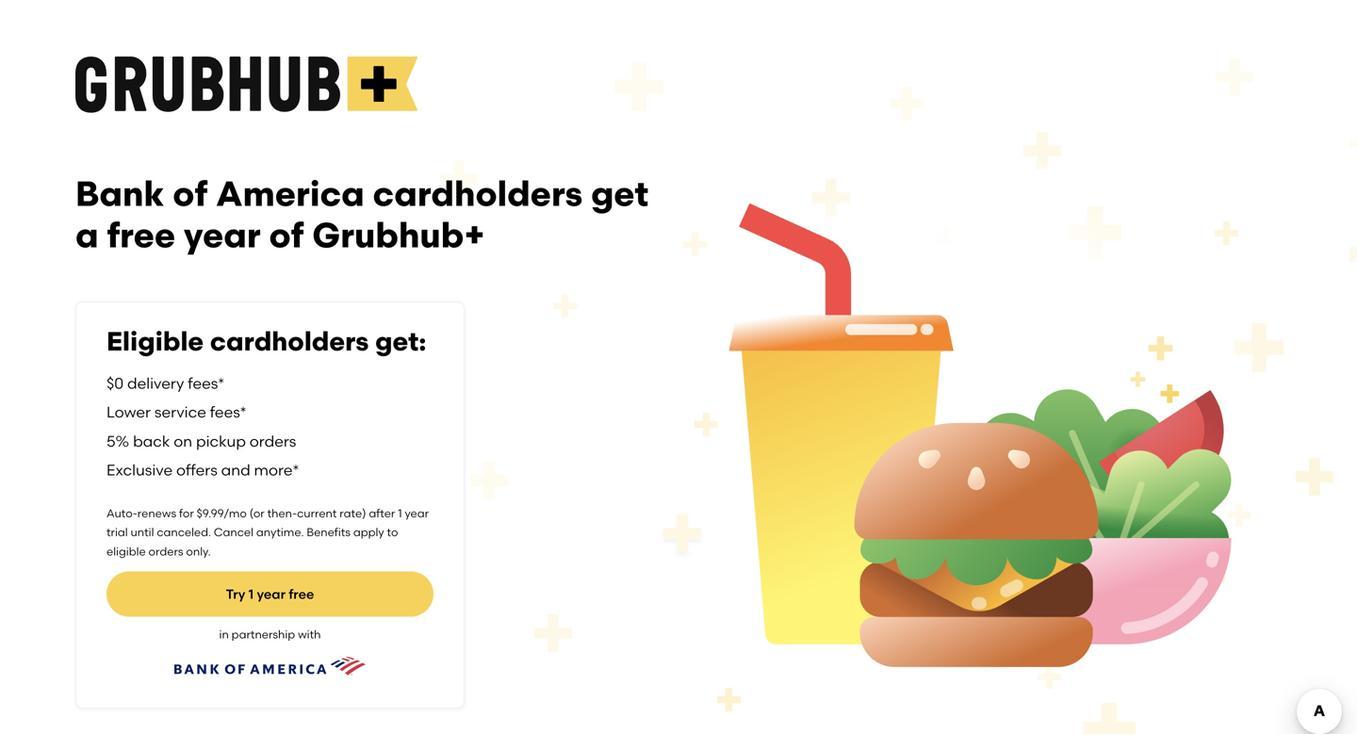 Task type: locate. For each thing, give the bounding box(es) containing it.
free right a at left
[[107, 214, 175, 256]]

0 horizontal spatial 1
[[249, 586, 254, 602]]

1 horizontal spatial of
[[269, 214, 304, 256]]

try 1 year free
[[226, 586, 314, 602]]

free inside bank of america cardholders get a free year of grubhub+
[[107, 214, 175, 256]]

0 horizontal spatial cardholders
[[210, 326, 369, 357]]

orders up more*
[[250, 432, 296, 450]]

free inside button
[[289, 586, 314, 602]]

with
[[298, 628, 321, 642]]

1 horizontal spatial free
[[289, 586, 314, 602]]

2 vertical spatial year
[[257, 586, 286, 602]]

free up with
[[289, 586, 314, 602]]

1 right try
[[249, 586, 254, 602]]

1 vertical spatial fees*
[[210, 403, 247, 422]]

orders
[[250, 432, 296, 450], [149, 545, 183, 559]]

5% back on pickup orders
[[107, 432, 296, 450]]

(or
[[250, 507, 265, 520]]

pickup
[[196, 432, 246, 450]]

on
[[174, 432, 192, 450]]

more*
[[254, 461, 299, 479]]

1 vertical spatial year
[[405, 507, 429, 520]]

eligible
[[107, 326, 204, 357]]

a
[[75, 214, 99, 256]]

and
[[221, 461, 250, 479]]

1
[[398, 507, 402, 520], [249, 586, 254, 602]]

delivery
[[127, 374, 184, 393]]

exclusive
[[107, 461, 173, 479]]

0 vertical spatial free
[[107, 214, 175, 256]]

then-
[[267, 507, 297, 520]]

fees* for $0 delivery fees*
[[188, 374, 225, 393]]

apply
[[353, 526, 384, 539]]

hero image image
[[679, 140, 1282, 734]]

only.
[[186, 545, 211, 559]]

0 vertical spatial cardholders
[[373, 173, 583, 215]]

0 vertical spatial year
[[184, 214, 261, 256]]

1 vertical spatial 1
[[249, 586, 254, 602]]

0 horizontal spatial orders
[[149, 545, 183, 559]]

grubhub+
[[312, 214, 485, 256]]

of
[[173, 173, 208, 215], [269, 214, 304, 256]]

1 vertical spatial cardholders
[[210, 326, 369, 357]]

in partnership with
[[219, 628, 321, 642]]

year inside bank of america cardholders get a free year of grubhub+
[[184, 214, 261, 256]]

lower
[[107, 403, 151, 422]]

1 right after
[[398, 507, 402, 520]]

fees* up pickup
[[210, 403, 247, 422]]

free
[[107, 214, 175, 256], [289, 586, 314, 602]]

fees* up service
[[188, 374, 225, 393]]

0 vertical spatial fees*
[[188, 374, 225, 393]]

year
[[184, 214, 261, 256], [405, 507, 429, 520], [257, 586, 286, 602]]

5%
[[107, 432, 129, 450]]

fees*
[[188, 374, 225, 393], [210, 403, 247, 422]]

after
[[369, 507, 395, 520]]

anytime.
[[256, 526, 304, 539]]

orders down "canceled."
[[149, 545, 183, 559]]

0 horizontal spatial free
[[107, 214, 175, 256]]

1 vertical spatial free
[[289, 586, 314, 602]]

bank of america logo image
[[174, 648, 366, 685]]

benefits
[[307, 526, 351, 539]]

get
[[591, 173, 649, 215]]

eligible
[[107, 545, 146, 559]]

1 horizontal spatial 1
[[398, 507, 402, 520]]

auto-renews for $9.99/mo (or then-current rate) after 1 year trial until canceled. cancel anytime. benefits apply to eligible orders only.
[[107, 507, 429, 559]]

1 horizontal spatial cardholders
[[373, 173, 583, 215]]

1 vertical spatial orders
[[149, 545, 183, 559]]

cardholders
[[373, 173, 583, 215], [210, 326, 369, 357]]

partnership
[[232, 628, 295, 642]]

back
[[133, 432, 170, 450]]

0 vertical spatial 1
[[398, 507, 402, 520]]

1 horizontal spatial orders
[[250, 432, 296, 450]]



Task type: vqa. For each thing, say whether or not it's contained in the screenshot.
About
no



Task type: describe. For each thing, give the bounding box(es) containing it.
$0
[[107, 374, 124, 393]]

renews
[[137, 507, 176, 520]]

get:
[[375, 326, 426, 357]]

0 vertical spatial orders
[[250, 432, 296, 450]]

canceled.
[[157, 526, 211, 539]]

1 inside the auto-renews for $9.99/mo (or then-current rate) after 1 year trial until canceled. cancel anytime. benefits apply to eligible orders only.
[[398, 507, 402, 520]]

hero background image image
[[439, 55, 1358, 734]]

trial
[[107, 526, 128, 539]]

until
[[131, 526, 154, 539]]

in
[[219, 628, 229, 642]]

year inside the auto-renews for $9.99/mo (or then-current rate) after 1 year trial until canceled. cancel anytime. benefits apply to eligible orders only.
[[405, 507, 429, 520]]

$0 delivery fees*
[[107, 374, 225, 393]]

try
[[226, 586, 245, 602]]

try 1 year free button
[[107, 572, 434, 617]]

0 horizontal spatial of
[[173, 173, 208, 215]]

orders inside the auto-renews for $9.99/mo (or then-current rate) after 1 year trial until canceled. cancel anytime. benefits apply to eligible orders only.
[[149, 545, 183, 559]]

year inside button
[[257, 586, 286, 602]]

$9.99/mo
[[197, 507, 247, 520]]

eligible cardholders get:
[[107, 326, 426, 357]]

fees* for lower service fees*
[[210, 403, 247, 422]]

auto-
[[107, 507, 137, 520]]

cancel
[[214, 526, 254, 539]]

offers
[[176, 461, 218, 479]]

to
[[387, 526, 398, 539]]

lower service fees*
[[107, 403, 247, 422]]

bank
[[75, 173, 164, 215]]

cardholders inside bank of america cardholders get a free year of grubhub+
[[373, 173, 583, 215]]

service
[[154, 403, 206, 422]]

rate)
[[340, 507, 366, 520]]

current
[[297, 507, 337, 520]]

1 inside button
[[249, 586, 254, 602]]

for
[[179, 507, 194, 520]]

america
[[216, 173, 365, 215]]

bank of america cardholders get a free year of grubhub+
[[75, 173, 649, 256]]

grubhub+ logo image
[[75, 57, 418, 113]]

exclusive offers and more*
[[107, 461, 299, 479]]



